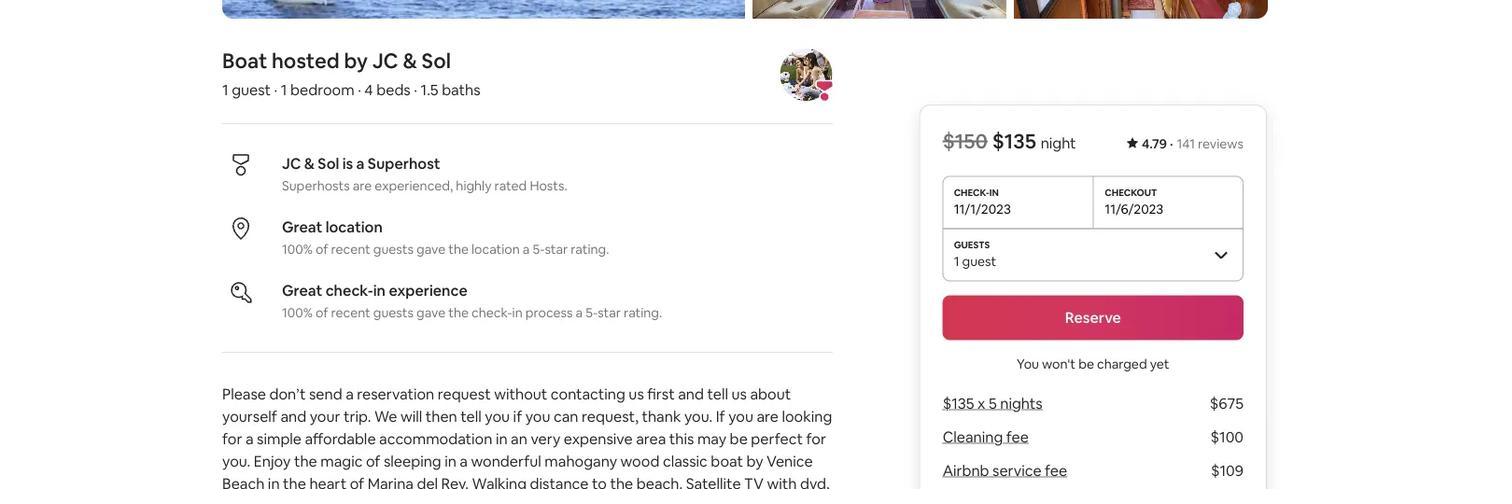 Task type: vqa. For each thing, say whether or not it's contained in the screenshot.
right bodega
no



Task type: describe. For each thing, give the bounding box(es) containing it.
0 vertical spatial $135
[[993, 128, 1037, 155]]

perfect
[[751, 429, 803, 448]]

rey.
[[441, 474, 469, 489]]

trip.
[[344, 407, 371, 426]]

5- inside great location 100% of recent guests gave the location a 5-star rating.
[[533, 241, 545, 258]]

your
[[310, 407, 340, 426]]

0 vertical spatial and
[[678, 384, 704, 404]]

looking
[[782, 407, 833, 426]]

superhost
[[368, 154, 440, 173]]

area
[[636, 429, 666, 448]]

experience
[[389, 281, 468, 300]]

if
[[716, 407, 725, 426]]

charged
[[1098, 355, 1148, 372]]

jc inside boat hosted by jc & sol 1 guest · 1 bedroom · 4 beds · 1.5 baths
[[372, 47, 399, 74]]

1 you from the left
[[485, 407, 510, 426]]

1 horizontal spatial 1
[[281, 80, 287, 99]]

airbnb service fee
[[943, 461, 1068, 481]]

are inside jc & sol is a superhost superhosts are experienced, highly rated hosts.
[[353, 177, 372, 194]]

del
[[417, 474, 438, 489]]

hosts.
[[530, 177, 568, 194]]

· left "141"
[[1170, 135, 1174, 152]]

by inside the please don't send a reservation request without contacting us first and tell us about yourself and your trip. we will then tell you if you can request, thank you. if you are looking for a simple affordable accommodation in an very expensive area this may be perfect for you. enjoy the magic of sleeping in a wonderful mahogany wood classic boat by venice beach in the heart of marina del rey. walking distance to the beach. satellite tv with
[[747, 452, 764, 471]]

under the moon image 1 image
[[222, 0, 745, 19]]

cleaning fee button
[[943, 428, 1029, 447]]

· down hosted
[[274, 80, 278, 99]]

0 horizontal spatial and
[[281, 407, 307, 426]]

the down enjoy
[[283, 474, 306, 489]]

jc & sol is a superhost superhosts are experienced, highly rated hosts.
[[282, 154, 568, 194]]

by inside boat hosted by jc & sol 1 guest · 1 bedroom · 4 beds · 1.5 baths
[[344, 47, 368, 74]]

magic
[[321, 452, 363, 471]]

to
[[592, 474, 607, 489]]

guests inside great location 100% of recent guests gave the location a 5-star rating.
[[373, 241, 414, 258]]

under the moon image 5 image
[[1014, 0, 1269, 19]]

a up trip.
[[346, 384, 354, 404]]

in left experience at the bottom of the page
[[373, 281, 386, 300]]

the inside great check-in experience 100% of recent guests gave the check-in process a 5-star rating.
[[449, 305, 469, 321]]

hosted
[[272, 47, 340, 74]]

tv
[[745, 474, 764, 489]]

$150 $135 night
[[943, 128, 1077, 155]]

rated
[[495, 177, 527, 194]]

will
[[401, 407, 422, 426]]

accommodation
[[379, 429, 493, 448]]

won't
[[1042, 355, 1076, 372]]

1 guest
[[954, 253, 997, 269]]

baths
[[442, 80, 481, 99]]

100% inside great check-in experience 100% of recent guests gave the check-in process a 5-star rating.
[[282, 305, 313, 321]]

0 vertical spatial location
[[326, 217, 383, 236]]

boat
[[222, 47, 267, 74]]

a inside great location 100% of recent guests gave the location a 5-star rating.
[[523, 241, 530, 258]]

0 horizontal spatial 1
[[222, 80, 229, 99]]

marina
[[368, 474, 414, 489]]

service
[[993, 461, 1042, 481]]

satellite
[[686, 474, 741, 489]]

request,
[[582, 407, 639, 426]]

star inside great check-in experience 100% of recent guests gave the check-in process a 5-star rating.
[[598, 305, 621, 321]]

enjoy
[[254, 452, 291, 471]]

2 us from the left
[[732, 384, 747, 404]]

0 vertical spatial fee
[[1007, 428, 1029, 447]]

then
[[426, 407, 457, 426]]

walking
[[472, 474, 527, 489]]

a down yourself at left bottom
[[246, 429, 254, 448]]

the inside great location 100% of recent guests gave the location a 5-star rating.
[[449, 241, 469, 258]]

distance
[[530, 474, 589, 489]]

wonderful
[[471, 452, 542, 471]]

can
[[554, 407, 579, 426]]

great check-in experience 100% of recent guests gave the check-in process a 5-star rating.
[[282, 281, 662, 321]]

· left 1.5
[[414, 80, 418, 99]]

under the moon image 3 image
[[753, 0, 1007, 19]]

bedroom
[[290, 80, 355, 99]]

request
[[438, 384, 491, 404]]

star inside great location 100% of recent guests gave the location a 5-star rating.
[[545, 241, 568, 258]]

first
[[648, 384, 675, 404]]

guests inside great check-in experience 100% of recent guests gave the check-in process a 5-star rating.
[[373, 305, 414, 321]]

superhosts
[[282, 177, 350, 194]]

beach.
[[637, 474, 683, 489]]

11/6/2023
[[1105, 200, 1164, 217]]

guest inside boat hosted by jc & sol 1 guest · 1 bedroom · 4 beds · 1.5 baths
[[232, 80, 271, 99]]

this
[[670, 429, 694, 448]]

boat
[[711, 452, 743, 471]]

a up rey.
[[460, 452, 468, 471]]

is
[[343, 154, 353, 173]]

night
[[1041, 134, 1077, 153]]

simple
[[257, 429, 302, 448]]

if
[[513, 407, 522, 426]]

reserve
[[1066, 308, 1122, 327]]

reviews
[[1198, 135, 1244, 152]]

1 horizontal spatial you.
[[685, 407, 713, 426]]

we
[[375, 407, 397, 426]]

without
[[494, 384, 548, 404]]

heart
[[310, 474, 347, 489]]

11/1/2023
[[954, 200, 1011, 217]]

reserve button
[[943, 296, 1244, 340]]

$675
[[1210, 394, 1244, 413]]

in down enjoy
[[268, 474, 280, 489]]

1 guest button
[[943, 228, 1244, 281]]

thank
[[642, 407, 681, 426]]

you
[[1017, 355, 1040, 372]]

be inside the please don't send a reservation request without contacting us first and tell us about yourself and your trip. we will then tell you if you can request, thank you. if you are looking for a simple affordable accommodation in an very expensive area this may be perfect for you. enjoy the magic of sleeping in a wonderful mahogany wood classic boat by venice beach in the heart of marina del rey. walking distance to the beach. satellite tv with
[[730, 429, 748, 448]]

guest inside popup button
[[963, 253, 997, 269]]

wood
[[621, 452, 660, 471]]

$135 x 5 nights
[[943, 394, 1043, 413]]



Task type: locate. For each thing, give the bounding box(es) containing it.
by
[[344, 47, 368, 74], [747, 452, 764, 471]]

$150
[[943, 128, 988, 155]]

1 horizontal spatial be
[[1079, 355, 1095, 372]]

for down looking
[[807, 429, 827, 448]]

1 vertical spatial great
[[282, 281, 322, 300]]

0 vertical spatial guest
[[232, 80, 271, 99]]

sleeping
[[384, 452, 442, 471]]

and right the 'first'
[[678, 384, 704, 404]]

1 down boat
[[222, 80, 229, 99]]

us left about
[[732, 384, 747, 404]]

rating. inside great location 100% of recent guests gave the location a 5-star rating.
[[571, 241, 609, 258]]

expensive
[[564, 429, 633, 448]]

airbnb service fee button
[[943, 461, 1068, 481]]

1 vertical spatial check-
[[472, 305, 512, 321]]

1 inside popup button
[[954, 253, 960, 269]]

highly
[[456, 177, 492, 194]]

guest down 11/1/2023
[[963, 253, 997, 269]]

2 great from the top
[[282, 281, 322, 300]]

rating.
[[571, 241, 609, 258], [624, 305, 662, 321]]

100% up "don't"
[[282, 305, 313, 321]]

fee
[[1007, 428, 1029, 447], [1045, 461, 1068, 481]]

in left process
[[512, 305, 523, 321]]

0 vertical spatial rating.
[[571, 241, 609, 258]]

0 vertical spatial 5-
[[533, 241, 545, 258]]

of inside great location 100% of recent guests gave the location a 5-star rating.
[[316, 241, 328, 258]]

guests down experience at the bottom of the page
[[373, 305, 414, 321]]

5-
[[533, 241, 545, 258], [586, 305, 598, 321]]

$100
[[1211, 428, 1244, 447]]

1 horizontal spatial rating.
[[624, 305, 662, 321]]

$135 left night
[[993, 128, 1037, 155]]

location
[[326, 217, 383, 236], [472, 241, 520, 258]]

classic
[[663, 452, 708, 471]]

4
[[365, 80, 373, 99]]

1 vertical spatial $135
[[943, 394, 975, 413]]

of up 'marina'
[[366, 452, 381, 471]]

0 vertical spatial be
[[1079, 355, 1095, 372]]

check- left experience at the bottom of the page
[[326, 281, 373, 300]]

beds
[[377, 80, 411, 99]]

by up 4
[[344, 47, 368, 74]]

check- left process
[[472, 305, 512, 321]]

1 gave from the top
[[417, 241, 446, 258]]

gave up experience at the bottom of the page
[[417, 241, 446, 258]]

1 guests from the top
[[373, 241, 414, 258]]

1 vertical spatial 100%
[[282, 305, 313, 321]]

rating. up process
[[571, 241, 609, 258]]

0 horizontal spatial star
[[545, 241, 568, 258]]

1 vertical spatial 5-
[[586, 305, 598, 321]]

0 vertical spatial check-
[[326, 281, 373, 300]]

0 horizontal spatial for
[[222, 429, 242, 448]]

fee right service
[[1045, 461, 1068, 481]]

recent up the send
[[331, 305, 371, 321]]

1 horizontal spatial guest
[[963, 253, 997, 269]]

1 horizontal spatial fee
[[1045, 461, 1068, 481]]

are down about
[[757, 407, 779, 426]]

$135 left x on the right bottom of the page
[[943, 394, 975, 413]]

jc up beds
[[372, 47, 399, 74]]

experienced,
[[375, 177, 453, 194]]

1 vertical spatial guest
[[963, 253, 997, 269]]

sol
[[318, 154, 339, 173]]

5- inside great check-in experience 100% of recent guests gave the check-in process a 5-star rating.
[[586, 305, 598, 321]]

by up tv
[[747, 452, 764, 471]]

guest down boat
[[232, 80, 271, 99]]

0 horizontal spatial by
[[344, 47, 368, 74]]

in up rey.
[[445, 452, 457, 471]]

are inside the please don't send a reservation request without contacting us first and tell us about yourself and your trip. we will then tell you if you can request, thank you. if you are looking for a simple affordable accommodation in an very expensive area this may be perfect for you. enjoy the magic of sleeping in a wonderful mahogany wood classic boat by venice beach in the heart of marina del rey. walking distance to the beach. satellite tv with
[[757, 407, 779, 426]]

for down yourself at left bottom
[[222, 429, 242, 448]]

great for great check-in experience
[[282, 281, 322, 300]]

of down superhosts
[[316, 241, 328, 258]]

process
[[526, 305, 573, 321]]

0 horizontal spatial you
[[485, 407, 510, 426]]

5- right process
[[586, 305, 598, 321]]

of
[[316, 241, 328, 258], [316, 305, 328, 321], [366, 452, 381, 471], [350, 474, 364, 489]]

1 vertical spatial you.
[[222, 452, 251, 471]]

1 vertical spatial gave
[[417, 305, 446, 321]]

mahogany
[[545, 452, 617, 471]]

about
[[750, 384, 791, 404]]

fee up service
[[1007, 428, 1029, 447]]

affordable
[[305, 429, 376, 448]]

nights
[[1001, 394, 1043, 413]]

0 horizontal spatial 5-
[[533, 241, 545, 258]]

rating. up the 'first'
[[624, 305, 662, 321]]

1 horizontal spatial by
[[747, 452, 764, 471]]

$135
[[993, 128, 1037, 155], [943, 394, 975, 413]]

gave
[[417, 241, 446, 258], [417, 305, 446, 321]]

2 horizontal spatial you
[[729, 407, 754, 426]]

4.79 · 141 reviews
[[1142, 135, 1244, 152]]

the up the heart
[[294, 452, 317, 471]]

0 horizontal spatial tell
[[461, 407, 482, 426]]

1 vertical spatial recent
[[331, 305, 371, 321]]

cleaning
[[943, 428, 1003, 447]]

a inside jc & sol is a superhost superhosts are experienced, highly rated hosts.
[[356, 154, 365, 173]]

0 vertical spatial by
[[344, 47, 368, 74]]

you. left if
[[685, 407, 713, 426]]

tell up if
[[708, 384, 729, 404]]

tell down request
[[461, 407, 482, 426]]

1 horizontal spatial you
[[526, 407, 551, 426]]

0 vertical spatial you.
[[685, 407, 713, 426]]

of up the send
[[316, 305, 328, 321]]

5
[[989, 394, 997, 413]]

of down magic
[[350, 474, 364, 489]]

1 down hosted
[[281, 80, 287, 99]]

great
[[282, 217, 322, 236], [282, 281, 322, 300]]

1 horizontal spatial location
[[472, 241, 520, 258]]

the right to
[[610, 474, 634, 489]]

1 vertical spatial location
[[472, 241, 520, 258]]

the down experience at the bottom of the page
[[449, 305, 469, 321]]

0 vertical spatial star
[[545, 241, 568, 258]]

guests up experience at the bottom of the page
[[373, 241, 414, 258]]

1 100% from the top
[[282, 241, 313, 258]]

with
[[767, 474, 797, 489]]

0 horizontal spatial you.
[[222, 452, 251, 471]]

very
[[531, 429, 561, 448]]

be right the won't
[[1079, 355, 1095, 372]]

beach
[[222, 474, 265, 489]]

2 recent from the top
[[331, 305, 371, 321]]

jc
[[372, 47, 399, 74], [282, 154, 301, 173]]

0 vertical spatial are
[[353, 177, 372, 194]]

1 vertical spatial and
[[281, 407, 307, 426]]

1 recent from the top
[[331, 241, 371, 258]]

0 vertical spatial gave
[[417, 241, 446, 258]]

1 vertical spatial by
[[747, 452, 764, 471]]

yourself
[[222, 407, 277, 426]]

airbnb
[[943, 461, 990, 481]]

great inside great check-in experience 100% of recent guests gave the check-in process a 5-star rating.
[[282, 281, 322, 300]]

1 great from the top
[[282, 217, 322, 236]]

please don't send a reservation request without contacting us first and tell us about yourself and your trip. we will then tell you if you can request, thank you. if you are looking for a simple affordable accommodation in an very expensive area this may be perfect for you. enjoy the magic of sleeping in a wonderful mahogany wood classic boat by venice beach in the heart of marina del rey. walking distance to the beach. satellite tv with 
[[222, 384, 836, 489]]

1 for from the left
[[222, 429, 242, 448]]

1 vertical spatial rating.
[[624, 305, 662, 321]]

star up process
[[545, 241, 568, 258]]

141
[[1177, 135, 1196, 152]]

jc left &
[[282, 154, 301, 173]]

1 horizontal spatial check-
[[472, 305, 512, 321]]

1
[[222, 80, 229, 99], [281, 80, 287, 99], [954, 253, 960, 269]]

2 100% from the top
[[282, 305, 313, 321]]

0 horizontal spatial check-
[[326, 281, 373, 300]]

0 horizontal spatial $135
[[943, 394, 975, 413]]

1 horizontal spatial for
[[807, 429, 827, 448]]

2 you from the left
[[526, 407, 551, 426]]

0 horizontal spatial rating.
[[571, 241, 609, 258]]

tell
[[708, 384, 729, 404], [461, 407, 482, 426]]

may
[[698, 429, 727, 448]]

check-
[[326, 281, 373, 300], [472, 305, 512, 321]]

1 vertical spatial are
[[757, 407, 779, 426]]

and
[[678, 384, 704, 404], [281, 407, 307, 426]]

recent inside great location 100% of recent guests gave the location a 5-star rating.
[[331, 241, 371, 258]]

4.79
[[1142, 135, 1168, 152]]

1 horizontal spatial jc
[[372, 47, 399, 74]]

star right process
[[598, 305, 621, 321]]

1 horizontal spatial $135
[[993, 128, 1037, 155]]

reservation
[[357, 384, 435, 404]]

$135 x 5 nights button
[[943, 394, 1043, 413]]

gave inside great location 100% of recent guests gave the location a 5-star rating.
[[417, 241, 446, 258]]

2 gave from the top
[[417, 305, 446, 321]]

the up experience at the bottom of the page
[[449, 241, 469, 258]]

1 vertical spatial jc
[[282, 154, 301, 173]]

& sol
[[403, 47, 451, 74]]

1 horizontal spatial tell
[[708, 384, 729, 404]]

boat hosted by jc & sol 1 guest · 1 bedroom · 4 beds · 1.5 baths
[[222, 47, 481, 99]]

you. up beach at the left of page
[[222, 452, 251, 471]]

1 vertical spatial tell
[[461, 407, 482, 426]]

guests
[[373, 241, 414, 258], [373, 305, 414, 321]]

1 horizontal spatial us
[[732, 384, 747, 404]]

recent inside great check-in experience 100% of recent guests gave the check-in process a 5-star rating.
[[331, 305, 371, 321]]

1 horizontal spatial are
[[757, 407, 779, 426]]

jc & sol is a superhost. learn more about jc & sol. image
[[780, 49, 833, 101], [780, 49, 833, 101]]

location down superhosts
[[326, 217, 383, 236]]

0 vertical spatial recent
[[331, 241, 371, 258]]

are down is
[[353, 177, 372, 194]]

yet
[[1151, 355, 1170, 372]]

1 vertical spatial guests
[[373, 305, 414, 321]]

1 vertical spatial fee
[[1045, 461, 1068, 481]]

rating. inside great check-in experience 100% of recent guests gave the check-in process a 5-star rating.
[[624, 305, 662, 321]]

a down rated
[[523, 241, 530, 258]]

an
[[511, 429, 528, 448]]

great inside great location 100% of recent guests gave the location a 5-star rating.
[[282, 217, 322, 236]]

x
[[978, 394, 986, 413]]

location up great check-in experience 100% of recent guests gave the check-in process a 5-star rating. at bottom left
[[472, 241, 520, 258]]

3 you from the left
[[729, 407, 754, 426]]

you won't be charged yet
[[1017, 355, 1170, 372]]

gave inside great check-in experience 100% of recent guests gave the check-in process a 5-star rating.
[[417, 305, 446, 321]]

a inside great check-in experience 100% of recent guests gave the check-in process a 5-star rating.
[[576, 305, 583, 321]]

0 horizontal spatial us
[[629, 384, 644, 404]]

you
[[485, 407, 510, 426], [526, 407, 551, 426], [729, 407, 754, 426]]

&
[[304, 154, 315, 173]]

$109
[[1211, 461, 1244, 481]]

1 horizontal spatial star
[[598, 305, 621, 321]]

1 vertical spatial star
[[598, 305, 621, 321]]

venice
[[767, 452, 813, 471]]

2 guests from the top
[[373, 305, 414, 321]]

2 for from the left
[[807, 429, 827, 448]]

0 vertical spatial jc
[[372, 47, 399, 74]]

a right process
[[576, 305, 583, 321]]

0 horizontal spatial fee
[[1007, 428, 1029, 447]]

recent down superhosts
[[331, 241, 371, 258]]

great location 100% of recent guests gave the location a 5-star rating.
[[282, 217, 609, 258]]

· left 4
[[358, 80, 361, 99]]

5- down hosts.
[[533, 241, 545, 258]]

are
[[353, 177, 372, 194], [757, 407, 779, 426]]

please
[[222, 384, 266, 404]]

100% down superhosts
[[282, 241, 313, 258]]

guest
[[232, 80, 271, 99], [963, 253, 997, 269]]

be up boat
[[730, 429, 748, 448]]

1.5
[[421, 80, 439, 99]]

1 down 11/1/2023
[[954, 253, 960, 269]]

0 horizontal spatial location
[[326, 217, 383, 236]]

in left an
[[496, 429, 508, 448]]

0 vertical spatial great
[[282, 217, 322, 236]]

0 horizontal spatial are
[[353, 177, 372, 194]]

and down "don't"
[[281, 407, 307, 426]]

0 vertical spatial guests
[[373, 241, 414, 258]]

jc inside jc & sol is a superhost superhosts are experienced, highly rated hosts.
[[282, 154, 301, 173]]

of inside great check-in experience 100% of recent guests gave the check-in process a 5-star rating.
[[316, 305, 328, 321]]

gave down experience at the bottom of the page
[[417, 305, 446, 321]]

the
[[449, 241, 469, 258], [449, 305, 469, 321], [294, 452, 317, 471], [283, 474, 306, 489], [610, 474, 634, 489]]

0 horizontal spatial jc
[[282, 154, 301, 173]]

1 us from the left
[[629, 384, 644, 404]]

cleaning fee
[[943, 428, 1029, 447]]

0 horizontal spatial be
[[730, 429, 748, 448]]

2 horizontal spatial 1
[[954, 253, 960, 269]]

0 vertical spatial tell
[[708, 384, 729, 404]]

100% inside great location 100% of recent guests gave the location a 5-star rating.
[[282, 241, 313, 258]]

1 horizontal spatial and
[[678, 384, 704, 404]]

in
[[373, 281, 386, 300], [512, 305, 523, 321], [496, 429, 508, 448], [445, 452, 457, 471], [268, 474, 280, 489]]

0 vertical spatial 100%
[[282, 241, 313, 258]]

1 horizontal spatial 5-
[[586, 305, 598, 321]]

us left the 'first'
[[629, 384, 644, 404]]

a right is
[[356, 154, 365, 173]]

0 horizontal spatial guest
[[232, 80, 271, 99]]

great for great location
[[282, 217, 322, 236]]

1 vertical spatial be
[[730, 429, 748, 448]]



